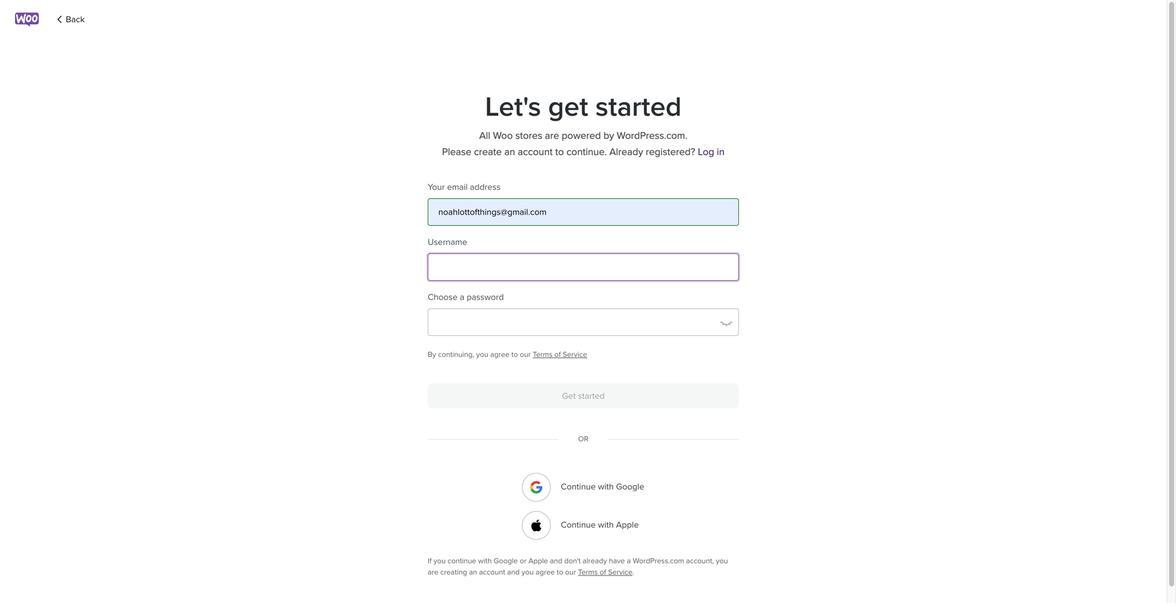 Task type: describe. For each thing, give the bounding box(es) containing it.
continuing,
[[438, 351, 474, 360]]

let's get started all woo stores are powered by wordpress.com. please create an account to continue. already registered? log in
[[442, 91, 725, 158]]

or inside if you continue with google or apple and don't already have a wordpress.com account, you are creating an account and you agree to our
[[520, 557, 527, 566]]

to inside if you continue with google or apple and don't already have a wordpress.com account, you are creating an account and you agree to our
[[557, 569, 563, 578]]

back
[[66, 14, 85, 25]]

continue with apple
[[561, 520, 639, 531]]

continue.
[[567, 146, 607, 158]]

your email address
[[428, 182, 501, 193]]

0 vertical spatial our
[[520, 351, 531, 360]]

if you continue with google or apple and don't already have a wordpress.com account, you are creating an account and you agree to our
[[428, 557, 728, 578]]

0 horizontal spatial a
[[460, 292, 465, 303]]

if
[[428, 557, 432, 566]]

with for apple
[[598, 520, 614, 531]]

Username text field
[[428, 254, 739, 281]]

1 vertical spatial terms
[[578, 569, 598, 578]]

1 vertical spatial to
[[512, 351, 518, 360]]

0 horizontal spatial and
[[507, 569, 520, 578]]

terms of service link for .
[[578, 569, 633, 578]]

by
[[604, 130, 614, 142]]

registered?
[[646, 146, 696, 158]]

let's
[[485, 91, 541, 124]]

already
[[583, 557, 607, 566]]

Your email address email field
[[428, 199, 739, 226]]

get
[[562, 391, 576, 402]]

get started
[[548, 91, 682, 124]]

0 vertical spatial terms
[[533, 351, 553, 360]]

0 vertical spatial and
[[550, 557, 563, 566]]

with for google
[[598, 482, 614, 493]]

log in link
[[698, 146, 725, 158]]

stores
[[516, 130, 543, 142]]

1 horizontal spatial service
[[608, 569, 633, 578]]

address
[[470, 182, 501, 193]]

are inside if you continue with google or apple and don't already have a wordpress.com account, you are creating an account and you agree to our
[[428, 569, 439, 578]]

0 horizontal spatial agree
[[490, 351, 510, 360]]

have
[[609, 557, 625, 566]]

email
[[447, 182, 468, 193]]

username
[[428, 237, 467, 248]]

terms of service .
[[578, 569, 634, 578]]

already
[[610, 146, 643, 158]]



Task type: vqa. For each thing, say whether or not it's contained in the screenshot.
top AN
yes



Task type: locate. For each thing, give the bounding box(es) containing it.
an down 'continue'
[[469, 569, 477, 578]]

started
[[578, 391, 605, 402]]

continue for continue with apple
[[561, 520, 596, 531]]

and
[[550, 557, 563, 566], [507, 569, 520, 578]]

0 vertical spatial apple
[[616, 520, 639, 531]]

agree down continue with apple button
[[536, 569, 555, 578]]

1 vertical spatial apple
[[529, 557, 548, 566]]

account inside let's get started all woo stores are powered by wordpress.com. please create an account to continue. already registered? log in
[[518, 146, 553, 158]]

0 vertical spatial service
[[563, 351, 587, 360]]

of down choose a password password field
[[555, 351, 561, 360]]

1 horizontal spatial of
[[600, 569, 606, 578]]

1 vertical spatial service
[[608, 569, 633, 578]]

0 horizontal spatial of
[[555, 351, 561, 360]]

to left terms of service .
[[557, 569, 563, 578]]

account right creating
[[479, 569, 505, 578]]

service
[[563, 351, 587, 360], [608, 569, 633, 578]]

get started button
[[428, 384, 739, 409]]

terms down already
[[578, 569, 598, 578]]

0 vertical spatial with
[[598, 482, 614, 493]]

you
[[476, 351, 489, 360], [434, 557, 446, 566], [716, 557, 728, 566], [522, 569, 534, 578]]

continue with google button
[[522, 474, 645, 502]]

terms of service link down already
[[578, 569, 633, 578]]

all
[[479, 130, 490, 142]]

with up have
[[598, 520, 614, 531]]

with right 'continue'
[[478, 557, 492, 566]]

are down if
[[428, 569, 439, 578]]

our inside if you continue with google or apple and don't already have a wordpress.com account, you are creating an account and you agree to our
[[565, 569, 576, 578]]

0 vertical spatial agree
[[490, 351, 510, 360]]

back link
[[55, 11, 85, 28]]

to right continuing,
[[512, 351, 518, 360]]

continue with apple button
[[522, 512, 645, 541]]

google inside button
[[616, 482, 645, 493]]

0 vertical spatial account
[[518, 146, 553, 158]]

please
[[442, 146, 472, 158]]

1 horizontal spatial agree
[[536, 569, 555, 578]]

or down the 'get started'
[[578, 435, 589, 444]]

a inside if you continue with google or apple and don't already have a wordpress.com account, you are creating an account and you agree to our
[[627, 557, 631, 566]]

1 vertical spatial a
[[627, 557, 631, 566]]

an inside if you continue with google or apple and don't already have a wordpress.com account, you are creating an account and you agree to our
[[469, 569, 477, 578]]

of
[[555, 351, 561, 360], [600, 569, 606, 578]]

password
[[467, 292, 504, 303]]

0 vertical spatial continue
[[561, 482, 596, 493]]

1 vertical spatial or
[[520, 557, 527, 566]]

1 horizontal spatial our
[[565, 569, 576, 578]]

0 vertical spatial a
[[460, 292, 465, 303]]

0 horizontal spatial an
[[469, 569, 477, 578]]

a
[[460, 292, 465, 303], [627, 557, 631, 566]]

and left don't
[[550, 557, 563, 566]]

1 vertical spatial our
[[565, 569, 576, 578]]

account,
[[686, 557, 714, 566]]

google
[[616, 482, 645, 493], [494, 557, 518, 566]]

0 vertical spatial or
[[578, 435, 589, 444]]

1 horizontal spatial apple
[[616, 520, 639, 531]]

are
[[545, 130, 559, 142], [428, 569, 439, 578]]

terms of service link for by continuing, you agree to our terms of service
[[533, 351, 587, 360]]

2 vertical spatial with
[[478, 557, 492, 566]]

1 vertical spatial with
[[598, 520, 614, 531]]

google up continue with apple
[[616, 482, 645, 493]]

by
[[428, 351, 436, 360]]

of down already
[[600, 569, 606, 578]]

0 horizontal spatial apple
[[529, 557, 548, 566]]

apple inside if you continue with google or apple and don't already have a wordpress.com account, you are creating an account and you agree to our
[[529, 557, 548, 566]]

1 vertical spatial of
[[600, 569, 606, 578]]

and right creating
[[507, 569, 520, 578]]

log in
[[698, 146, 725, 158]]

service down choose a password password field
[[563, 351, 587, 360]]

1 vertical spatial google
[[494, 557, 518, 566]]

terms
[[533, 351, 553, 360], [578, 569, 598, 578]]

are inside let's get started all woo stores are powered by wordpress.com. please create an account to continue. already registered? log in
[[545, 130, 559, 142]]

apple inside continue with apple button
[[616, 520, 639, 531]]

get started
[[562, 391, 605, 402]]

terms down choose a password password field
[[533, 351, 553, 360]]

0 vertical spatial google
[[616, 482, 645, 493]]

powered
[[562, 130, 601, 142]]

service down have
[[608, 569, 633, 578]]

agree inside if you continue with google or apple and don't already have a wordpress.com account, you are creating an account and you agree to our
[[536, 569, 555, 578]]

continue inside continue with apple button
[[561, 520, 596, 531]]

1 continue from the top
[[561, 482, 596, 493]]

1 horizontal spatial account
[[518, 146, 553, 158]]

2 vertical spatial to
[[557, 569, 563, 578]]

0 vertical spatial to
[[555, 146, 564, 158]]

to left continue. at the top of page
[[555, 146, 564, 158]]

to inside let's get started all woo stores are powered by wordpress.com. please create an account to continue. already registered? log in
[[555, 146, 564, 158]]

wordpress.com.
[[617, 130, 688, 142]]

1 vertical spatial and
[[507, 569, 520, 578]]

a right choose on the left of page
[[460, 292, 465, 303]]

1 vertical spatial agree
[[536, 569, 555, 578]]

0 vertical spatial terms of service link
[[533, 351, 587, 360]]

Choose a password password field
[[428, 309, 739, 336]]

with up continue with apple
[[598, 482, 614, 493]]

creating
[[440, 569, 467, 578]]

1 horizontal spatial are
[[545, 130, 559, 142]]

your
[[428, 182, 445, 193]]

1 vertical spatial are
[[428, 569, 439, 578]]

an
[[505, 146, 515, 158], [469, 569, 477, 578]]

agree
[[490, 351, 510, 360], [536, 569, 555, 578]]

1 horizontal spatial and
[[550, 557, 563, 566]]

continue inside continue with google button
[[561, 482, 596, 493]]

0 horizontal spatial or
[[520, 557, 527, 566]]

woo
[[493, 130, 513, 142]]

choose a password
[[428, 292, 504, 303]]

1 vertical spatial account
[[479, 569, 505, 578]]

terms of service link down choose a password password field
[[533, 351, 587, 360]]

with inside if you continue with google or apple and don't already have a wordpress.com account, you are creating an account and you agree to our
[[478, 557, 492, 566]]

apple left don't
[[529, 557, 548, 566]]

agree right continuing,
[[490, 351, 510, 360]]

by continuing, you agree to our terms of service
[[428, 351, 587, 360]]

continue
[[561, 482, 596, 493], [561, 520, 596, 531]]

0 horizontal spatial are
[[428, 569, 439, 578]]

continue up don't
[[561, 520, 596, 531]]

account down stores
[[518, 146, 553, 158]]

0 vertical spatial of
[[555, 351, 561, 360]]

0 vertical spatial an
[[505, 146, 515, 158]]

or left don't
[[520, 557, 527, 566]]

1 horizontal spatial an
[[505, 146, 515, 158]]

choose
[[428, 292, 458, 303]]

apple up have
[[616, 520, 639, 531]]

apple
[[616, 520, 639, 531], [529, 557, 548, 566]]

an down woo
[[505, 146, 515, 158]]

create
[[474, 146, 502, 158]]

terms of service link
[[533, 351, 587, 360], [578, 569, 633, 578]]

our
[[520, 351, 531, 360], [565, 569, 576, 578]]

are right stores
[[545, 130, 559, 142]]

0 horizontal spatial google
[[494, 557, 518, 566]]

google inside if you continue with google or apple and don't already have a wordpress.com account, you are creating an account and you agree to our
[[494, 557, 518, 566]]

to
[[555, 146, 564, 158], [512, 351, 518, 360], [557, 569, 563, 578]]

2 continue from the top
[[561, 520, 596, 531]]

1 vertical spatial an
[[469, 569, 477, 578]]

1 horizontal spatial a
[[627, 557, 631, 566]]

0 horizontal spatial our
[[520, 351, 531, 360]]

.
[[633, 569, 634, 578]]

0 horizontal spatial account
[[479, 569, 505, 578]]

0 horizontal spatial terms
[[533, 351, 553, 360]]

banner banner
[[0, 5, 1167, 118]]

0 horizontal spatial service
[[563, 351, 587, 360]]

with
[[598, 482, 614, 493], [598, 520, 614, 531], [478, 557, 492, 566]]

0 vertical spatial are
[[545, 130, 559, 142]]

continue up continue with apple button
[[561, 482, 596, 493]]

google right 'continue'
[[494, 557, 518, 566]]

account
[[518, 146, 553, 158], [479, 569, 505, 578]]

1 horizontal spatial or
[[578, 435, 589, 444]]

don't
[[565, 557, 581, 566]]

an inside let's get started all woo stores are powered by wordpress.com. please create an account to continue. already registered? log in
[[505, 146, 515, 158]]

1 horizontal spatial terms
[[578, 569, 598, 578]]

or
[[578, 435, 589, 444], [520, 557, 527, 566]]

1 horizontal spatial google
[[616, 482, 645, 493]]

continue with google
[[561, 482, 645, 493]]

continue for continue with google
[[561, 482, 596, 493]]

a right have
[[627, 557, 631, 566]]

account inside if you continue with google or apple and don't already have a wordpress.com account, you are creating an account and you agree to our
[[479, 569, 505, 578]]

continue
[[448, 557, 476, 566]]

1 vertical spatial terms of service link
[[578, 569, 633, 578]]

1 vertical spatial continue
[[561, 520, 596, 531]]

wordpress.com
[[633, 557, 684, 566]]



